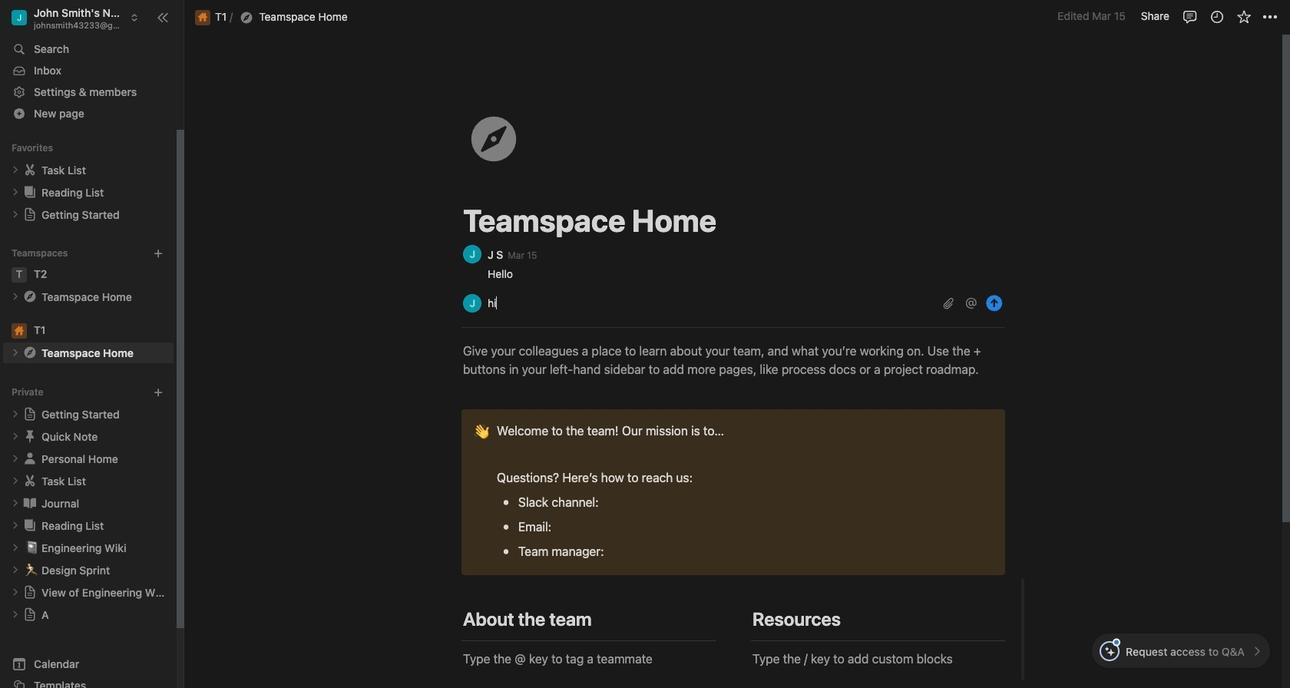 Task type: describe. For each thing, give the bounding box(es) containing it.
👋 image
[[474, 421, 489, 441]]

send comment image
[[986, 294, 1004, 313]]

7 open image from the top
[[11, 543, 20, 553]]

9 open image from the top
[[11, 588, 20, 597]]

t image
[[12, 267, 27, 283]]

4 open image from the top
[[11, 454, 20, 464]]

8 open image from the top
[[11, 566, 20, 575]]

1 open image from the top
[[11, 165, 20, 175]]

3 open image from the top
[[11, 292, 20, 301]]

new teamspace image
[[153, 248, 164, 259]]

mention a person, page, or date image
[[966, 297, 978, 310]]

10 open image from the top
[[11, 610, 20, 620]]

close sidebar image
[[157, 11, 169, 23]]

2 open image from the top
[[11, 188, 20, 197]]

5 open image from the top
[[11, 477, 20, 486]]



Task type: vqa. For each thing, say whether or not it's contained in the screenshot.
sort icon
no



Task type: locate. For each thing, give the bounding box(es) containing it.
3 open image from the top
[[11, 432, 20, 441]]

open image
[[11, 165, 20, 175], [11, 188, 20, 197], [11, 292, 20, 301], [11, 348, 20, 358], [11, 521, 20, 530]]

4 open image from the top
[[11, 348, 20, 358]]

🏃 image
[[25, 561, 38, 579]]

change page icon image
[[464, 109, 524, 169], [22, 162, 38, 178], [22, 185, 38, 200], [23, 208, 37, 222], [22, 289, 38, 304], [22, 345, 38, 361], [23, 407, 37, 421], [22, 429, 38, 444], [22, 451, 38, 467], [22, 474, 38, 489], [22, 496, 38, 511], [22, 518, 38, 533], [23, 586, 37, 600], [23, 608, 37, 622]]

6 open image from the top
[[11, 499, 20, 508]]

updates image
[[1210, 9, 1225, 24]]

favorite image
[[1237, 9, 1252, 24]]

attach file image
[[943, 297, 955, 310]]

2 open image from the top
[[11, 410, 20, 419]]

open image
[[11, 210, 20, 219], [11, 410, 20, 419], [11, 432, 20, 441], [11, 454, 20, 464], [11, 477, 20, 486], [11, 499, 20, 508], [11, 543, 20, 553], [11, 566, 20, 575], [11, 588, 20, 597], [11, 610, 20, 620]]

note
[[462, 410, 1006, 576]]

1 open image from the top
[[11, 210, 20, 219]]

add a page image
[[153, 387, 164, 398]]

📓 image
[[25, 539, 38, 557]]

comments image
[[1183, 9, 1198, 24]]

5 open image from the top
[[11, 521, 20, 530]]



